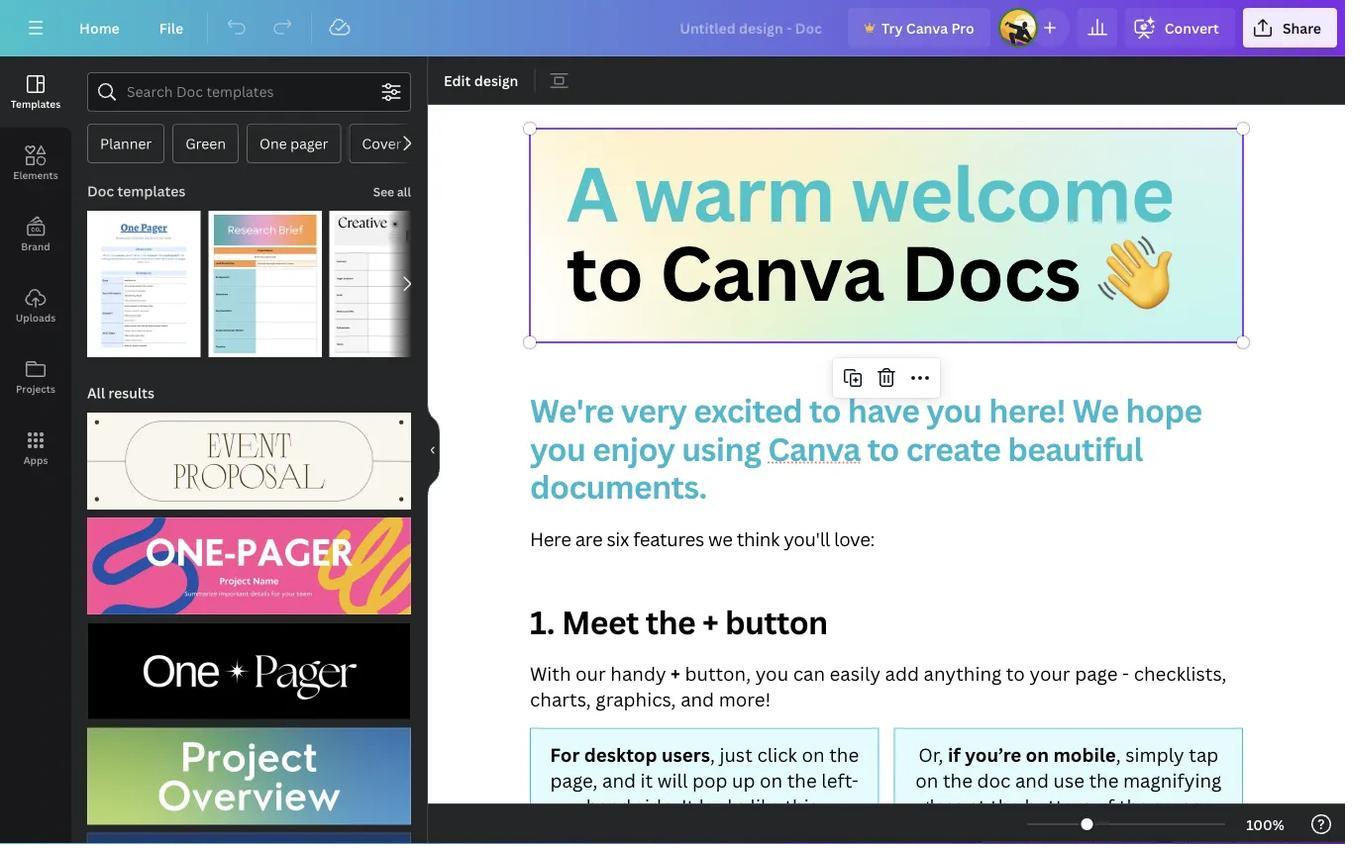 Task type: locate. For each thing, give the bounding box(es) containing it.
warm
[[634, 141, 835, 244]]

home link
[[63, 8, 135, 48]]

brand
[[21, 240, 50, 253]]

planner button
[[87, 124, 165, 163]]

results
[[108, 384, 154, 403]]

1.
[[530, 601, 555, 644]]

main menu bar
[[0, 0, 1345, 56]]

100% button
[[1233, 809, 1298, 841]]

anything
[[924, 661, 1002, 686]]

+
[[702, 601, 718, 644], [671, 661, 680, 686]]

button
[[725, 601, 828, 644]]

uploads
[[16, 311, 56, 324]]

cover letter button
[[349, 124, 455, 163]]

we
[[1073, 389, 1119, 432]]

brand button
[[0, 199, 71, 270]]

here
[[530, 527, 571, 552]]

doc templates button
[[85, 171, 188, 211]]

convert button
[[1125, 8, 1235, 48]]

you left can
[[756, 661, 789, 686]]

you right have
[[926, 389, 982, 432]]

share button
[[1243, 8, 1337, 48]]

a warm welcome
[[566, 141, 1174, 244]]

canva
[[906, 18, 948, 37], [660, 221, 884, 323], [768, 427, 861, 470]]

graphics,
[[596, 687, 676, 712]]

0 horizontal spatial +
[[671, 661, 680, 686]]

None text field
[[428, 105, 1345, 845]]

using
[[682, 427, 761, 470]]

0 vertical spatial +
[[702, 601, 718, 644]]

here!
[[989, 389, 1066, 432]]

canva for docs
[[660, 221, 884, 323]]

try canva pro button
[[848, 8, 990, 48]]

one pager
[[260, 134, 328, 153]]

we
[[708, 527, 733, 552]]

see all button
[[371, 171, 413, 211]]

convert
[[1165, 18, 1219, 37]]

1. meet the + button
[[530, 601, 828, 644]]

2 horizontal spatial you
[[926, 389, 982, 432]]

project overview/one-pager professional docs banner in black white sleek monochrome style image
[[87, 623, 411, 720]]

creative brief doc in black and white grey editorial style group
[[330, 211, 443, 358]]

project overview/one-pager professional docs banner in pink dark blue yellow playful abstract style group
[[87, 506, 411, 615]]

button,
[[685, 661, 751, 686]]

1 horizontal spatial you
[[756, 661, 789, 686]]

hide image
[[427, 403, 440, 498]]

1 horizontal spatial +
[[702, 601, 718, 644]]

Design title text field
[[664, 8, 840, 48]]

charts,
[[530, 687, 591, 712]]

none text field containing a warm welcome
[[428, 105, 1345, 845]]

project overview/one-pager professional docs banner in black white sleek monochrome style group
[[87, 611, 411, 720]]

one
[[260, 134, 287, 153]]

edit design button
[[436, 64, 526, 96]]

try
[[882, 18, 903, 37]]

templates button
[[0, 56, 71, 128]]

0 vertical spatial canva
[[906, 18, 948, 37]]

+ for handy
[[671, 661, 680, 686]]

1 vertical spatial +
[[671, 661, 680, 686]]

to
[[566, 221, 643, 323], [809, 389, 841, 432], [868, 427, 899, 470], [1006, 661, 1025, 686]]

all results
[[87, 384, 154, 403]]

button, you can easily add anything to your page - checklists, charts, graphics, and more!
[[530, 661, 1231, 712]]

easily
[[830, 661, 881, 686]]

+ right the
[[702, 601, 718, 644]]

share
[[1283, 18, 1321, 37]]

try canva pro
[[882, 18, 975, 37]]

templates
[[11, 97, 61, 110]]

canva inside button
[[906, 18, 948, 37]]

event/business proposal professional docs banner in beige dark brown warm classic style group
[[87, 401, 411, 510]]

canva inside we're very excited to have you here! we hope you enjoy using canva to create beautiful documents.
[[768, 427, 861, 470]]

you left 'enjoy'
[[530, 427, 586, 470]]

welcome
[[851, 141, 1174, 244]]

one pager button
[[247, 124, 341, 163]]

2 vertical spatial canva
[[768, 427, 861, 470]]

edit
[[444, 71, 471, 90]]

+ right handy
[[671, 661, 680, 686]]

1 vertical spatial canva
[[660, 221, 884, 323]]

0 horizontal spatial you
[[530, 427, 586, 470]]

have
[[848, 389, 920, 432]]

your
[[1030, 661, 1070, 686]]

projects button
[[0, 342, 71, 413]]

project overview docs banner in light green blue vibrant professional style group
[[87, 716, 411, 826]]

hope
[[1126, 389, 1202, 432]]

you
[[926, 389, 982, 432], [530, 427, 586, 470], [756, 661, 789, 686]]



Task type: vqa. For each thing, say whether or not it's contained in the screenshot.
See
yes



Task type: describe. For each thing, give the bounding box(es) containing it.
👋
[[1097, 221, 1172, 323]]

100%
[[1246, 816, 1285, 835]]

we're
[[530, 389, 614, 432]]

-
[[1122, 661, 1129, 686]]

project overview/one-pager professional docs banner in pink dark blue yellow playful abstract style image
[[87, 518, 411, 615]]

research brief doc in orange teal pink soft pastels style group
[[208, 199, 322, 358]]

documents.
[[530, 465, 707, 508]]

excited
[[694, 389, 802, 432]]

edit design
[[444, 71, 518, 90]]

meet
[[562, 601, 639, 644]]

our
[[576, 661, 606, 686]]

a
[[566, 141, 618, 244]]

create
[[906, 427, 1001, 470]]

checklists,
[[1134, 661, 1227, 686]]

pager
[[290, 134, 328, 153]]

the
[[646, 601, 695, 644]]

elements
[[13, 168, 58, 182]]

here are six features we think you'll love:
[[530, 527, 875, 552]]

all
[[397, 184, 411, 200]]

add
[[885, 661, 919, 686]]

to inside button, you can easily add anything to your page - checklists, charts, graphics, and more!
[[1006, 661, 1025, 686]]

you inside button, you can easily add anything to your page - checklists, charts, graphics, and more!
[[756, 661, 789, 686]]

design
[[474, 71, 518, 90]]

project overview docs banner in light green blue vibrant professional style image
[[87, 728, 411, 826]]

planner
[[100, 134, 152, 153]]

green button
[[173, 124, 239, 163]]

canva for pro
[[906, 18, 948, 37]]

more!
[[719, 687, 771, 712]]

you'll
[[784, 527, 830, 552]]

with
[[530, 661, 571, 686]]

doc
[[87, 182, 114, 201]]

one pager doc in black and white blue light blue classic professional style group
[[87, 199, 200, 358]]

green
[[185, 134, 226, 153]]

pro
[[951, 18, 975, 37]]

with our handy +
[[530, 661, 680, 686]]

very
[[621, 389, 687, 432]]

doc templates
[[87, 182, 186, 201]]

event/business proposal professional docs banner in beige dark brown warm classic style image
[[87, 413, 411, 510]]

uploads button
[[0, 270, 71, 342]]

beautiful
[[1008, 427, 1143, 470]]

templates
[[117, 182, 186, 201]]

projects
[[16, 382, 55, 396]]

cover
[[362, 134, 402, 153]]

see all
[[373, 184, 411, 200]]

six
[[607, 527, 629, 552]]

to canva docs 👋
[[566, 221, 1172, 323]]

love:
[[834, 527, 875, 552]]

apps
[[23, 454, 48, 467]]

cover letter
[[362, 134, 442, 153]]

we're very excited to have you here! we hope you enjoy using canva to create beautiful documents.
[[530, 389, 1209, 508]]

apps button
[[0, 413, 71, 484]]

home
[[79, 18, 120, 37]]

all
[[87, 384, 105, 403]]

page
[[1075, 661, 1118, 686]]

side panel tab list
[[0, 56, 71, 484]]

+ for the
[[702, 601, 718, 644]]

see
[[373, 184, 394, 200]]

elements button
[[0, 128, 71, 199]]

think
[[737, 527, 780, 552]]

file button
[[143, 8, 199, 48]]

can
[[793, 661, 825, 686]]

project overview/one-pager professional docs banner in blue white traditional corporate style group
[[87, 822, 411, 845]]

project overview/one-pager professional docs banner in blue white traditional corporate style image
[[87, 833, 411, 845]]

one pager doc in black and white blue light blue classic professional style image
[[87, 211, 200, 358]]

handy
[[611, 661, 666, 686]]

docs
[[901, 221, 1080, 323]]

letter
[[405, 134, 442, 153]]

creative brief doc in black and white grey editorial style image
[[330, 211, 443, 358]]

file
[[159, 18, 183, 37]]

research brief doc in orange teal pink soft pastels style image
[[208, 211, 322, 358]]

enjoy
[[592, 427, 675, 470]]

and
[[681, 687, 714, 712]]

features
[[633, 527, 704, 552]]

are
[[575, 527, 602, 552]]

Search Doc templates search field
[[127, 73, 371, 111]]



